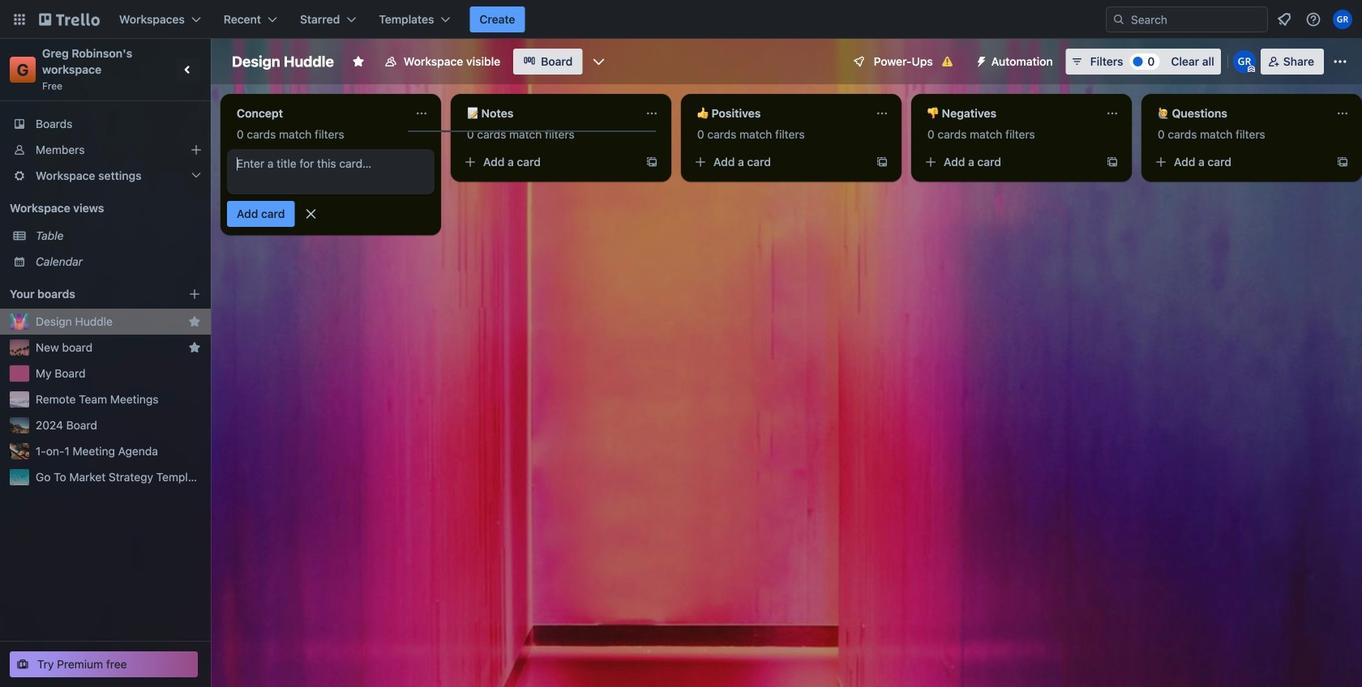 Task type: vqa. For each thing, say whether or not it's contained in the screenshot.
Peterson's
no



Task type: describe. For each thing, give the bounding box(es) containing it.
primary element
[[0, 0, 1362, 39]]

0 notifications image
[[1275, 10, 1294, 29]]

greg robinson (gregrobinson96) image
[[1233, 50, 1256, 73]]

show menu image
[[1332, 54, 1348, 70]]

2 starred icon image from the top
[[188, 341, 201, 354]]

cancel image
[[303, 206, 319, 222]]

2 create from template… image from the left
[[876, 156, 889, 169]]

add board image
[[188, 288, 201, 301]]

workspace navigation collapse icon image
[[177, 58, 199, 81]]

greg robinson (gregrobinson96) image
[[1333, 10, 1352, 29]]

1 create from template… image from the left
[[645, 156, 658, 169]]



Task type: locate. For each thing, give the bounding box(es) containing it.
None text field
[[227, 101, 409, 126], [457, 101, 639, 126], [1148, 101, 1330, 126], [227, 101, 409, 126], [457, 101, 639, 126], [1148, 101, 1330, 126]]

open information menu image
[[1305, 11, 1322, 28]]

Search field
[[1125, 8, 1267, 31]]

Board name text field
[[224, 49, 342, 75]]

0 vertical spatial starred icon image
[[188, 315, 201, 328]]

starred icon image
[[188, 315, 201, 328], [188, 341, 201, 354]]

customize views image
[[591, 54, 607, 70]]

1 vertical spatial starred icon image
[[188, 341, 201, 354]]

1 starred icon image from the top
[[188, 315, 201, 328]]

None text field
[[688, 101, 869, 126], [918, 101, 1099, 126], [688, 101, 869, 126], [918, 101, 1099, 126]]

3 create from template… image from the left
[[1106, 156, 1119, 169]]

your boards with 7 items element
[[10, 285, 164, 304]]

sm image
[[969, 49, 991, 71]]

back to home image
[[39, 6, 100, 32]]

create from template… image
[[645, 156, 658, 169], [876, 156, 889, 169], [1106, 156, 1119, 169], [1336, 156, 1349, 169]]

search image
[[1112, 13, 1125, 26]]

this member is an admin of this board. image
[[1248, 66, 1255, 73]]

4 create from template… image from the left
[[1336, 156, 1349, 169]]

star or unstar board image
[[352, 55, 365, 68]]

Enter a title for this card… text field
[[227, 149, 435, 195]]



